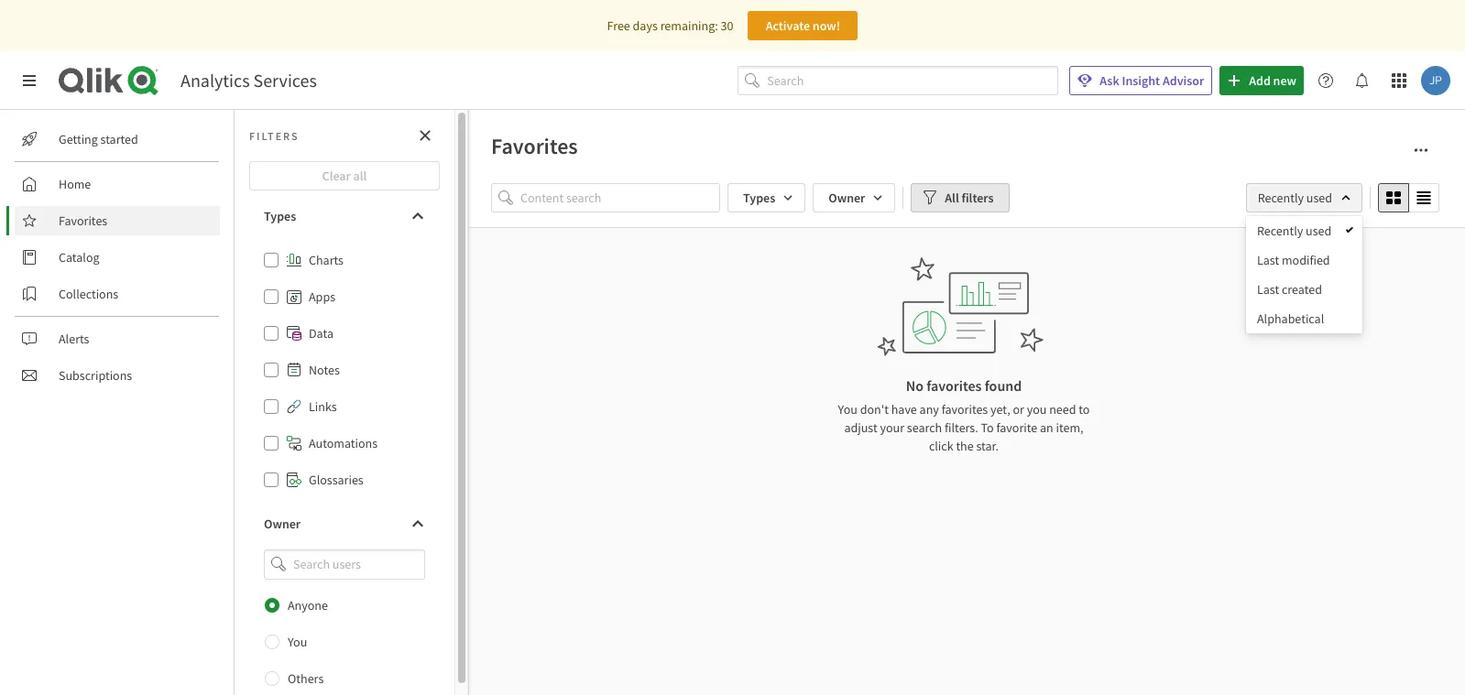 Task type: vqa. For each thing, say whether or not it's contained in the screenshot.
item,
yes



Task type: locate. For each thing, give the bounding box(es) containing it.
all
[[945, 190, 959, 206]]

found
[[985, 377, 1022, 395]]

getting
[[59, 131, 98, 148]]

0 vertical spatial you
[[838, 401, 858, 418]]

automations
[[309, 435, 378, 452]]

ask insight advisor
[[1100, 72, 1205, 89]]

0 horizontal spatial favorites
[[59, 213, 107, 229]]

list box inside filters "region"
[[1247, 216, 1363, 334]]

last up last created
[[1258, 252, 1280, 269]]

recently used for recently used field
[[1258, 190, 1333, 206]]

last left the created
[[1258, 281, 1280, 298]]

data
[[309, 325, 334, 342]]

1 vertical spatial favorites
[[59, 213, 107, 229]]

the
[[956, 438, 974, 455]]

subscriptions
[[59, 368, 132, 384]]

recently used up last modified
[[1258, 223, 1332, 239]]

last created option
[[1247, 275, 1363, 304]]

navigation pane element
[[0, 117, 234, 398]]

0 vertical spatial favorites
[[491, 132, 578, 160]]

recently inside field
[[1258, 190, 1304, 206]]

you
[[1027, 401, 1047, 418]]

catalog link
[[15, 243, 220, 272]]

insight
[[1122, 72, 1161, 89]]

0 vertical spatial recently
[[1258, 190, 1304, 206]]

favorite
[[997, 420, 1038, 436]]

list box
[[1247, 216, 1363, 334]]

2 last from the top
[[1258, 281, 1280, 298]]

0 vertical spatial last
[[1258, 252, 1280, 269]]

all filters button
[[911, 183, 1010, 213]]

recently up 'recently used' option
[[1258, 190, 1304, 206]]

1 recently used from the top
[[1258, 190, 1333, 206]]

1 vertical spatial used
[[1306, 223, 1332, 239]]

apps
[[309, 289, 336, 305]]

used for recently used field
[[1307, 190, 1333, 206]]

last
[[1258, 252, 1280, 269], [1258, 281, 1280, 298]]

favorites
[[491, 132, 578, 160], [59, 213, 107, 229]]

favorites up filters.
[[942, 401, 988, 418]]

last for last created
[[1258, 281, 1280, 298]]

0 vertical spatial recently used
[[1258, 190, 1333, 206]]

2 used from the top
[[1306, 223, 1332, 239]]

30
[[721, 17, 734, 34]]

types button
[[249, 202, 440, 231]]

recently used inside option
[[1258, 223, 1332, 239]]

activate now!
[[766, 17, 841, 34]]

no
[[906, 377, 924, 395]]

you up others
[[288, 634, 307, 650]]

you inside owner option group
[[288, 634, 307, 650]]

used up 'recently used' option
[[1307, 190, 1333, 206]]

days
[[633, 17, 658, 34]]

advisor
[[1163, 72, 1205, 89]]

alerts
[[59, 331, 89, 347]]

you
[[838, 401, 858, 418], [288, 634, 307, 650]]

used inside recently used field
[[1307, 190, 1333, 206]]

created
[[1282, 281, 1323, 298]]

your
[[880, 420, 905, 436]]

1 last from the top
[[1258, 252, 1280, 269]]

favorites up any in the bottom right of the page
[[927, 377, 982, 395]]

adjust
[[845, 420, 878, 436]]

Recently used field
[[1246, 183, 1363, 213]]

star.
[[977, 438, 999, 455]]

recently inside option
[[1258, 223, 1304, 239]]

last for last modified
[[1258, 252, 1280, 269]]

you up adjust
[[838, 401, 858, 418]]

free days remaining: 30
[[607, 17, 734, 34]]

collections link
[[15, 280, 220, 309]]

alphabetical
[[1258, 311, 1325, 327]]

analytics services element
[[181, 69, 317, 92]]

1 horizontal spatial you
[[838, 401, 858, 418]]

used up modified
[[1306, 223, 1332, 239]]

2 recently used from the top
[[1258, 223, 1332, 239]]

collections
[[59, 286, 118, 302]]

all filters
[[945, 190, 994, 206]]

alerts link
[[15, 324, 220, 354]]

no favorites found you don't have any favorites yet, or you need to adjust your search filters. to favorite an item, click the star.
[[838, 377, 1090, 455]]

1 used from the top
[[1307, 190, 1333, 206]]

free
[[607, 17, 630, 34]]

2 recently from the top
[[1258, 223, 1304, 239]]

0 vertical spatial used
[[1307, 190, 1333, 206]]

recently used
[[1258, 190, 1333, 206], [1258, 223, 1332, 239]]

have
[[892, 401, 917, 418]]

recently used up 'recently used' option
[[1258, 190, 1333, 206]]

recently
[[1258, 190, 1304, 206], [1258, 223, 1304, 239]]

to
[[1079, 401, 1090, 418]]

1 vertical spatial recently
[[1258, 223, 1304, 239]]

used inside 'recently used' option
[[1306, 223, 1332, 239]]

1 recently from the top
[[1258, 190, 1304, 206]]

Content search text field
[[521, 183, 720, 213]]

recently up last modified
[[1258, 223, 1304, 239]]

any
[[920, 401, 939, 418]]

analytics services
[[181, 69, 317, 92]]

close sidebar menu image
[[22, 73, 37, 88]]

ask insight advisor button
[[1070, 66, 1213, 95]]

item,
[[1056, 420, 1084, 436]]

1 vertical spatial recently used
[[1258, 223, 1332, 239]]

1 vertical spatial you
[[288, 634, 307, 650]]

list box containing recently used
[[1247, 216, 1363, 334]]

1 vertical spatial last
[[1258, 281, 1280, 298]]

favorites
[[927, 377, 982, 395], [942, 401, 988, 418]]

searchbar element
[[738, 66, 1059, 96]]

analytics
[[181, 69, 250, 92]]

used
[[1307, 190, 1333, 206], [1306, 223, 1332, 239]]

recently used inside field
[[1258, 190, 1333, 206]]

catalog
[[59, 249, 100, 266]]

subscriptions link
[[15, 361, 220, 390]]

0 horizontal spatial you
[[288, 634, 307, 650]]

charts
[[309, 252, 344, 269]]

home
[[59, 176, 91, 192]]

owner option group
[[249, 587, 440, 696]]

filters
[[962, 190, 994, 206]]

owner button
[[249, 510, 440, 539]]

or
[[1013, 401, 1025, 418]]



Task type: describe. For each thing, give the bounding box(es) containing it.
favorites link
[[15, 206, 220, 236]]

last modified
[[1258, 252, 1331, 269]]

an
[[1040, 420, 1054, 436]]

last created
[[1258, 281, 1323, 298]]

home link
[[15, 170, 220, 199]]

filters
[[249, 129, 299, 143]]

recently for 'recently used' option
[[1258, 223, 1304, 239]]

started
[[100, 131, 138, 148]]

0 vertical spatial favorites
[[927, 377, 982, 395]]

remaining:
[[661, 17, 718, 34]]

Search text field
[[767, 66, 1059, 96]]

glossaries
[[309, 472, 364, 489]]

don't
[[860, 401, 889, 418]]

owner
[[264, 516, 301, 533]]

types
[[264, 208, 296, 225]]

click
[[929, 438, 954, 455]]

switch view group
[[1379, 183, 1440, 213]]

filters region
[[0, 0, 1466, 696]]

used for 'recently used' option
[[1306, 223, 1332, 239]]

getting started link
[[15, 125, 220, 154]]

notes
[[309, 362, 340, 379]]

now!
[[813, 17, 841, 34]]

recently for recently used field
[[1258, 190, 1304, 206]]

activate now! link
[[748, 11, 858, 40]]

1 vertical spatial favorites
[[942, 401, 988, 418]]

ask
[[1100, 72, 1120, 89]]

recently used option
[[1247, 216, 1363, 246]]

1 horizontal spatial favorites
[[491, 132, 578, 160]]

favorites inside "link"
[[59, 213, 107, 229]]

alphabetical option
[[1247, 304, 1363, 334]]

services
[[253, 69, 317, 92]]

recently used for 'recently used' option
[[1258, 223, 1332, 239]]

filters.
[[945, 420, 979, 436]]

links
[[309, 399, 337, 415]]

activate
[[766, 17, 810, 34]]

to
[[981, 420, 994, 436]]

getting started
[[59, 131, 138, 148]]

need
[[1050, 401, 1077, 418]]

anyone
[[288, 597, 328, 614]]

search
[[907, 420, 942, 436]]

you inside no favorites found you don't have any favorites yet, or you need to adjust your search filters. to favorite an item, click the star.
[[838, 401, 858, 418]]

last modified option
[[1247, 246, 1363, 275]]

modified
[[1282, 252, 1331, 269]]

others
[[288, 671, 324, 687]]

yet,
[[991, 401, 1011, 418]]



